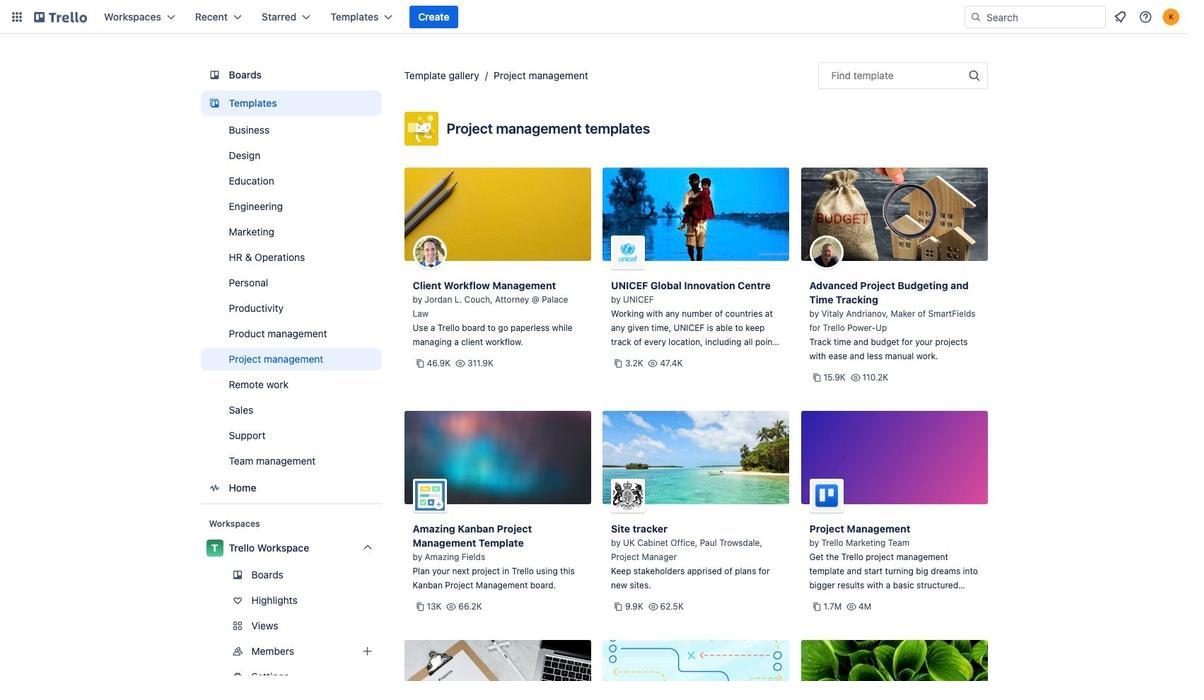 Task type: locate. For each thing, give the bounding box(es) containing it.
unicef image
[[611, 236, 645, 270]]

primary element
[[0, 0, 1189, 34]]

None field
[[818, 62, 988, 89]]

uk cabinet office, paul trowsdale, project manager image
[[611, 479, 645, 513]]

jordan l. couch, attorney @ palace law image
[[413, 236, 447, 270]]

template board image
[[206, 95, 223, 112]]



Task type: vqa. For each thing, say whether or not it's contained in the screenshot.
Search field
yes



Task type: describe. For each thing, give the bounding box(es) containing it.
kendallparks02 (kendallparks02) image
[[1163, 8, 1180, 25]]

Search field
[[982, 6, 1106, 28]]

0 notifications image
[[1112, 8, 1129, 25]]

switch to… image
[[10, 10, 24, 24]]

open information menu image
[[1139, 10, 1153, 24]]

board image
[[206, 67, 223, 83]]

trello marketing team image
[[810, 479, 844, 513]]

project management icon image
[[404, 112, 438, 146]]

vitaly andrianov, maker of smartfields for trello power-up image
[[810, 236, 844, 270]]

search image
[[971, 11, 982, 23]]

add image
[[359, 643, 376, 660]]

home image
[[206, 480, 223, 497]]

back to home image
[[34, 6, 87, 28]]

amazing fields image
[[413, 479, 447, 513]]



